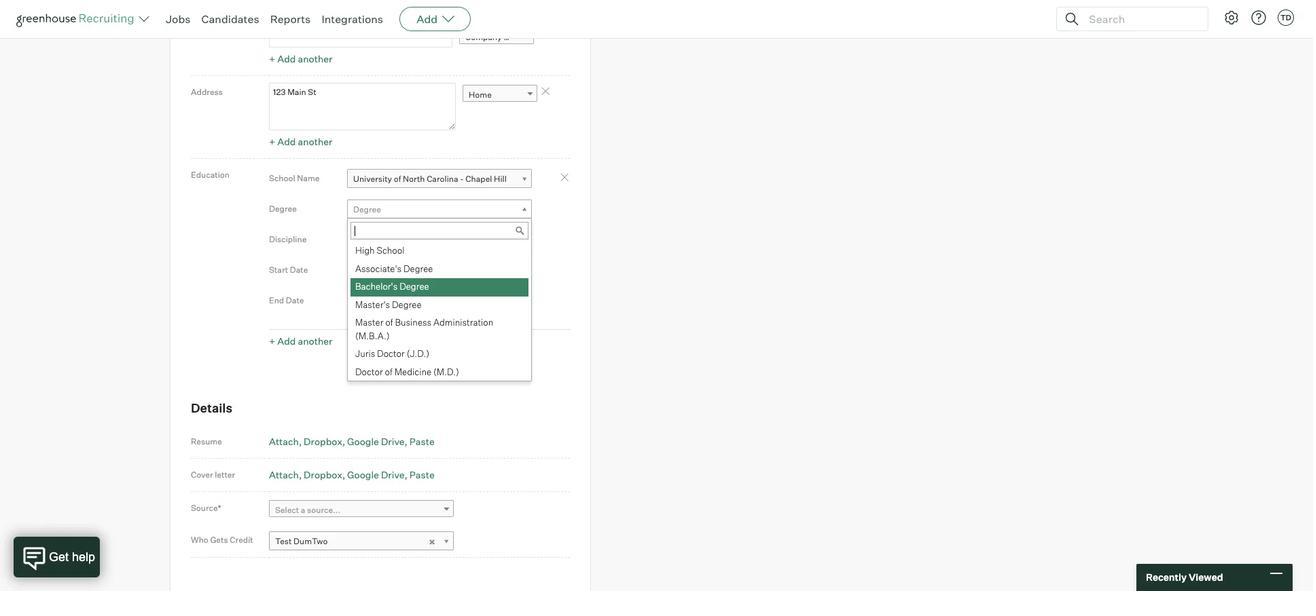 Task type: vqa. For each thing, say whether or not it's contained in the screenshot.
bottom + Add another
yes



Task type: describe. For each thing, give the bounding box(es) containing it.
paste link for resume
[[409, 436, 435, 448]]

test dumtwo link
[[269, 532, 454, 551]]

+ for address
[[269, 136, 275, 148]]

attach for cover letter
[[269, 469, 299, 481]]

paste for cover letter
[[409, 469, 435, 481]]

+ add another for education
[[269, 336, 332, 347]]

source *
[[191, 503, 221, 513]]

mm text field for start date
[[347, 259, 381, 281]]

dropbox link for resume
[[304, 436, 345, 448]]

school inside option
[[377, 245, 404, 256]]

doctor of medicine (m.d.)
[[355, 367, 459, 378]]

education
[[191, 170, 230, 180]]

another for company website
[[298, 53, 332, 65]]

paste for resume
[[409, 436, 435, 448]]

test dumtwo
[[275, 537, 328, 547]]

another inside education element
[[298, 336, 332, 347]]

td
[[1280, 13, 1291, 22]]

attach dropbox google drive paste for resume
[[269, 436, 435, 448]]

of for business
[[385, 317, 393, 328]]

letter
[[215, 470, 235, 480]]

websites element
[[269, 26, 570, 69]]

attach link for resume
[[269, 436, 302, 448]]

+ add another link for websites
[[269, 53, 332, 65]]

business
[[395, 317, 431, 328]]

bachelor's
[[355, 281, 398, 292]]

degree down school name at the top left of the page
[[269, 204, 297, 214]]

-
[[460, 174, 464, 184]]

reports link
[[270, 12, 311, 26]]

discipline link
[[347, 230, 532, 250]]

associate's degree
[[355, 263, 433, 274]]

discipline inside 'link'
[[353, 235, 391, 245]]

start date
[[269, 265, 308, 275]]

master's
[[355, 299, 390, 310]]

yyyy text field for start date
[[383, 259, 424, 281]]

doctor inside option
[[377, 349, 405, 360]]

select a source...
[[275, 505, 340, 516]]

high school
[[355, 245, 404, 256]]

end date
[[269, 296, 304, 306]]

dropbox link for cover letter
[[304, 469, 345, 481]]

juris
[[355, 349, 375, 360]]

+ add another link for address
[[269, 136, 332, 148]]

yyyy text field for end date
[[383, 290, 424, 312]]

drive for cover letter
[[381, 469, 405, 481]]

+ add another for address
[[269, 136, 332, 148]]

google drive link for cover letter
[[347, 469, 407, 481]]

integrations link
[[322, 12, 383, 26]]

drive for resume
[[381, 436, 405, 448]]

associate's
[[355, 263, 402, 274]]

another for home
[[298, 136, 332, 148]]

degree for bachelor's degree
[[400, 281, 429, 292]]

attach for resume
[[269, 436, 299, 448]]

gets
[[210, 535, 228, 546]]

dumtwo
[[294, 537, 328, 547]]

(m.d.)
[[433, 367, 459, 378]]

+ add another link for education
[[269, 336, 332, 347]]

attach dropbox google drive paste for cover letter
[[269, 469, 435, 481]]

resume
[[191, 437, 222, 447]]

+ for websites
[[269, 53, 275, 65]]

jobs link
[[166, 12, 191, 26]]

credit
[[230, 535, 253, 546]]

0 horizontal spatial discipline
[[269, 235, 307, 245]]

doctor of medicine (m.d.) option
[[350, 364, 528, 382]]

master of business administration (m.b.a.) option
[[350, 315, 528, 346]]

juris doctor (j.d.)
[[355, 349, 429, 360]]

recently
[[1146, 572, 1187, 584]]

university of north carolina - chapel hill
[[353, 174, 507, 184]]

date for start date
[[290, 265, 308, 275]]

viewed
[[1189, 572, 1223, 584]]

cover
[[191, 470, 213, 480]]

university
[[353, 174, 392, 184]]

administration
[[433, 317, 493, 328]]

university of north carolina - chapel hill link
[[347, 169, 532, 189]]

td button
[[1275, 7, 1297, 29]]

degree inside 'link'
[[353, 205, 381, 215]]



Task type: locate. For each thing, give the bounding box(es) containing it.
1 vertical spatial date
[[286, 296, 304, 306]]

2 attach from the top
[[269, 469, 299, 481]]

+ inside education element
[[269, 336, 275, 347]]

0 vertical spatial yyyy text field
[[383, 259, 424, 281]]

doctor down juris
[[355, 367, 383, 378]]

1 google from the top
[[347, 436, 379, 448]]

discipline up start date
[[269, 235, 307, 245]]

degree up business
[[392, 299, 422, 310]]

1 vertical spatial + add another link
[[269, 136, 332, 148]]

start
[[269, 265, 288, 275]]

associate's degree option
[[350, 261, 528, 279]]

degree down high school option
[[403, 263, 433, 274]]

paste
[[409, 436, 435, 448], [409, 469, 435, 481]]

degree down associate's degree
[[400, 281, 429, 292]]

3 + add another from the top
[[269, 336, 332, 347]]

1 vertical spatial yyyy text field
[[383, 290, 424, 312]]

+ add another link down reports at the left of the page
[[269, 53, 332, 65]]

1 vertical spatial doctor
[[355, 367, 383, 378]]

+ up school name at the top left of the page
[[269, 136, 275, 148]]

chapel
[[465, 174, 492, 184]]

discipline
[[269, 235, 307, 245], [353, 235, 391, 245]]

list box containing high school
[[348, 243, 528, 382]]

(m.b.a.)
[[355, 331, 390, 342]]

source...
[[307, 505, 340, 516]]

degree for master's degree
[[392, 299, 422, 310]]

1 vertical spatial dropbox link
[[304, 469, 345, 481]]

1 horizontal spatial discipline
[[353, 235, 391, 245]]

+ add another up school name at the top left of the page
[[269, 136, 332, 148]]

2 dropbox link from the top
[[304, 469, 345, 481]]

YYYY text field
[[383, 259, 424, 281], [383, 290, 424, 312]]

a
[[301, 505, 305, 516]]

3 + add another link from the top
[[269, 336, 332, 347]]

north
[[403, 174, 425, 184]]

education element
[[269, 163, 570, 351]]

add up websites element
[[416, 12, 438, 26]]

details
[[191, 401, 232, 416]]

2 vertical spatial +
[[269, 336, 275, 347]]

who gets credit
[[191, 535, 253, 546]]

reports
[[270, 12, 311, 26]]

+ down reports at the left of the page
[[269, 53, 275, 65]]

master's degree
[[355, 299, 422, 310]]

degree for associate's degree
[[403, 263, 433, 274]]

attach link
[[269, 436, 302, 448], [269, 469, 302, 481]]

0 vertical spatial + add another
[[269, 53, 332, 65]]

+
[[269, 53, 275, 65], [269, 136, 275, 148], [269, 336, 275, 347]]

2 drive from the top
[[381, 469, 405, 481]]

add button
[[400, 7, 471, 31]]

1 yyyy text field from the top
[[383, 259, 424, 281]]

0 vertical spatial drive
[[381, 436, 405, 448]]

mm text field up master
[[347, 290, 381, 312]]

MM text field
[[347, 259, 381, 281], [347, 290, 381, 312]]

of inside master of business administration (m.b.a.)
[[385, 317, 393, 328]]

td button
[[1278, 10, 1294, 26]]

degree
[[269, 204, 297, 214], [353, 205, 381, 215], [403, 263, 433, 274], [400, 281, 429, 292], [392, 299, 422, 310]]

0 vertical spatial doctor
[[377, 349, 405, 360]]

1 vertical spatial school
[[377, 245, 404, 256]]

2 vertical spatial of
[[385, 367, 393, 378]]

1 vertical spatial google drive link
[[347, 469, 407, 481]]

home
[[469, 89, 492, 100]]

0 vertical spatial another
[[298, 53, 332, 65]]

paste link
[[409, 436, 435, 448], [409, 469, 435, 481]]

+ add another link down end date
[[269, 336, 332, 347]]

None text field
[[269, 83, 456, 131]]

1 vertical spatial another
[[298, 136, 332, 148]]

3 + from the top
[[269, 336, 275, 347]]

2 + add another from the top
[[269, 136, 332, 148]]

attach dropbox google drive paste
[[269, 436, 435, 448], [269, 469, 435, 481]]

date right start
[[290, 265, 308, 275]]

add
[[416, 12, 438, 26], [277, 53, 296, 65], [277, 136, 296, 148], [277, 336, 296, 347]]

0 vertical spatial dropbox link
[[304, 436, 345, 448]]

+ add another inside websites element
[[269, 53, 332, 65]]

1 drive from the top
[[381, 436, 405, 448]]

high
[[355, 245, 375, 256]]

+ add another inside education element
[[269, 336, 332, 347]]

website
[[504, 32, 535, 42]]

0 vertical spatial google
[[347, 436, 379, 448]]

+ add another link
[[269, 53, 332, 65], [269, 136, 332, 148], [269, 336, 332, 347]]

(j.d.)
[[407, 349, 429, 360]]

yyyy text field up business
[[383, 290, 424, 312]]

another up the name
[[298, 136, 332, 148]]

2 vertical spatial another
[[298, 336, 332, 347]]

0 vertical spatial of
[[394, 174, 401, 184]]

1 attach dropbox google drive paste from the top
[[269, 436, 435, 448]]

discipline up associate's
[[353, 235, 391, 245]]

of for north
[[394, 174, 401, 184]]

*
[[218, 503, 221, 513]]

mm text field for end date
[[347, 290, 381, 312]]

another down reports at the left of the page
[[298, 53, 332, 65]]

address
[[191, 87, 223, 97]]

another down end date
[[298, 336, 332, 347]]

0 horizontal spatial school
[[269, 173, 295, 184]]

company
[[465, 32, 502, 42]]

0 vertical spatial google drive link
[[347, 436, 407, 448]]

doctor up doctor of medicine (m.d.)
[[377, 349, 405, 360]]

google drive link for resume
[[347, 436, 407, 448]]

2 vertical spatial + add another link
[[269, 336, 332, 347]]

yyyy text field up bachelor's degree on the top left
[[383, 259, 424, 281]]

of
[[394, 174, 401, 184], [385, 317, 393, 328], [385, 367, 393, 378]]

add for address
[[277, 136, 296, 148]]

cover letter
[[191, 470, 235, 480]]

1 + add another from the top
[[269, 53, 332, 65]]

0 vertical spatial +
[[269, 53, 275, 65]]

school inside education element
[[269, 173, 295, 184]]

0 vertical spatial date
[[290, 265, 308, 275]]

1 attach from the top
[[269, 436, 299, 448]]

recently viewed
[[1146, 572, 1223, 584]]

2 + from the top
[[269, 136, 275, 148]]

1 paste from the top
[[409, 436, 435, 448]]

0 vertical spatial attach
[[269, 436, 299, 448]]

juris doctor (j.d.) option
[[350, 346, 528, 364]]

school name
[[269, 173, 320, 184]]

1 vertical spatial +
[[269, 136, 275, 148]]

0 vertical spatial paste
[[409, 436, 435, 448]]

1 attach link from the top
[[269, 436, 302, 448]]

candidates link
[[201, 12, 259, 26]]

of left north
[[394, 174, 401, 184]]

1 google drive link from the top
[[347, 436, 407, 448]]

1 + from the top
[[269, 53, 275, 65]]

1 another from the top
[[298, 53, 332, 65]]

add inside education element
[[277, 336, 296, 347]]

2 attach link from the top
[[269, 469, 302, 481]]

websites
[[191, 30, 226, 40]]

master of business administration (m.b.a.)
[[355, 317, 493, 342]]

company website link
[[459, 27, 535, 47]]

+ down "end"
[[269, 336, 275, 347]]

google for cover letter
[[347, 469, 379, 481]]

0 vertical spatial school
[[269, 173, 295, 184]]

+ for education
[[269, 336, 275, 347]]

of down master's degree
[[385, 317, 393, 328]]

of inside education element
[[394, 174, 401, 184]]

dropbox for resume
[[304, 436, 342, 448]]

1 vertical spatial attach link
[[269, 469, 302, 481]]

drive
[[381, 436, 405, 448], [381, 469, 405, 481]]

dropbox link
[[304, 436, 345, 448], [304, 469, 345, 481]]

who
[[191, 535, 208, 546]]

add for education
[[277, 336, 296, 347]]

2 paste link from the top
[[409, 469, 435, 481]]

1 vertical spatial mm text field
[[347, 290, 381, 312]]

name
[[297, 173, 320, 184]]

date for end date
[[286, 296, 304, 306]]

1 vertical spatial paste link
[[409, 469, 435, 481]]

2 paste from the top
[[409, 469, 435, 481]]

+ inside websites element
[[269, 53, 275, 65]]

add inside websites element
[[277, 53, 296, 65]]

company website
[[465, 32, 535, 42]]

master
[[355, 317, 383, 328]]

google drive link
[[347, 436, 407, 448], [347, 469, 407, 481]]

attach link for cover letter
[[269, 469, 302, 481]]

of inside "option"
[[385, 367, 393, 378]]

1 vertical spatial attach dropbox google drive paste
[[269, 469, 435, 481]]

school left the name
[[269, 173, 295, 184]]

0 vertical spatial + add another link
[[269, 53, 332, 65]]

1 vertical spatial google
[[347, 469, 379, 481]]

bachelor's degree option
[[350, 279, 528, 297]]

high school option
[[350, 243, 528, 261]]

add for websites
[[277, 53, 296, 65]]

end
[[269, 296, 284, 306]]

dropbox for cover letter
[[304, 469, 342, 481]]

add inside popup button
[[416, 12, 438, 26]]

2 vertical spatial + add another
[[269, 336, 332, 347]]

of for medicine
[[385, 367, 393, 378]]

date
[[290, 265, 308, 275], [286, 296, 304, 306]]

candidates
[[201, 12, 259, 26]]

0 vertical spatial attach dropbox google drive paste
[[269, 436, 435, 448]]

doctor inside "option"
[[355, 367, 383, 378]]

jobs
[[166, 12, 191, 26]]

1 dropbox link from the top
[[304, 436, 345, 448]]

1 vertical spatial dropbox
[[304, 469, 342, 481]]

mm text field down high
[[347, 259, 381, 281]]

1 vertical spatial drive
[[381, 469, 405, 481]]

None text field
[[269, 0, 452, 12], [269, 26, 452, 48], [350, 222, 528, 240], [269, 0, 452, 12], [269, 26, 452, 48], [350, 222, 528, 240]]

0 vertical spatial mm text field
[[347, 259, 381, 281]]

1 vertical spatial attach
[[269, 469, 299, 481]]

attach
[[269, 436, 299, 448], [269, 469, 299, 481]]

configure image
[[1223, 10, 1240, 26]]

medicine
[[394, 367, 431, 378]]

degree link
[[347, 200, 532, 220]]

+ add another
[[269, 53, 332, 65], [269, 136, 332, 148], [269, 336, 332, 347]]

paste link for cover letter
[[409, 469, 435, 481]]

1 paste link from the top
[[409, 436, 435, 448]]

add up school name at the top left of the page
[[277, 136, 296, 148]]

integrations
[[322, 12, 383, 26]]

select
[[275, 505, 299, 516]]

2 google drive link from the top
[[347, 469, 407, 481]]

list box
[[348, 243, 528, 382]]

0 vertical spatial paste link
[[409, 436, 435, 448]]

school up associate's degree
[[377, 245, 404, 256]]

2 + add another link from the top
[[269, 136, 332, 148]]

2 attach dropbox google drive paste from the top
[[269, 469, 435, 481]]

of down juris doctor (j.d.)
[[385, 367, 393, 378]]

Search text field
[[1085, 9, 1195, 29]]

hill
[[494, 174, 507, 184]]

bachelor's degree
[[355, 281, 429, 292]]

dropbox
[[304, 436, 342, 448], [304, 469, 342, 481]]

1 vertical spatial of
[[385, 317, 393, 328]]

2 yyyy text field from the top
[[383, 290, 424, 312]]

carolina
[[427, 174, 458, 184]]

test
[[275, 537, 292, 547]]

greenhouse recruiting image
[[16, 11, 139, 27]]

add down end date
[[277, 336, 296, 347]]

school
[[269, 173, 295, 184], [377, 245, 404, 256]]

another inside websites element
[[298, 53, 332, 65]]

doctor
[[377, 349, 405, 360], [355, 367, 383, 378]]

+ add another down reports at the left of the page
[[269, 53, 332, 65]]

1 vertical spatial paste
[[409, 469, 435, 481]]

date right "end"
[[286, 296, 304, 306]]

2 google from the top
[[347, 469, 379, 481]]

+ add another down end date
[[269, 336, 332, 347]]

+ add another for websites
[[269, 53, 332, 65]]

0 vertical spatial dropbox
[[304, 436, 342, 448]]

+ add another link up school name at the top left of the page
[[269, 136, 332, 148]]

1 horizontal spatial school
[[377, 245, 404, 256]]

0 vertical spatial attach link
[[269, 436, 302, 448]]

1 dropbox from the top
[[304, 436, 342, 448]]

add down reports link
[[277, 53, 296, 65]]

degree down university
[[353, 205, 381, 215]]

2 another from the top
[[298, 136, 332, 148]]

2 mm text field from the top
[[347, 290, 381, 312]]

select a source... link
[[269, 501, 454, 520]]

google for resume
[[347, 436, 379, 448]]

1 mm text field from the top
[[347, 259, 381, 281]]

home link
[[463, 85, 537, 104]]

3 another from the top
[[298, 336, 332, 347]]

master's degree option
[[350, 297, 528, 315]]

1 + add another link from the top
[[269, 53, 332, 65]]

2 dropbox from the top
[[304, 469, 342, 481]]

source
[[191, 503, 218, 513]]

1 vertical spatial + add another
[[269, 136, 332, 148]]

google
[[347, 436, 379, 448], [347, 469, 379, 481]]



